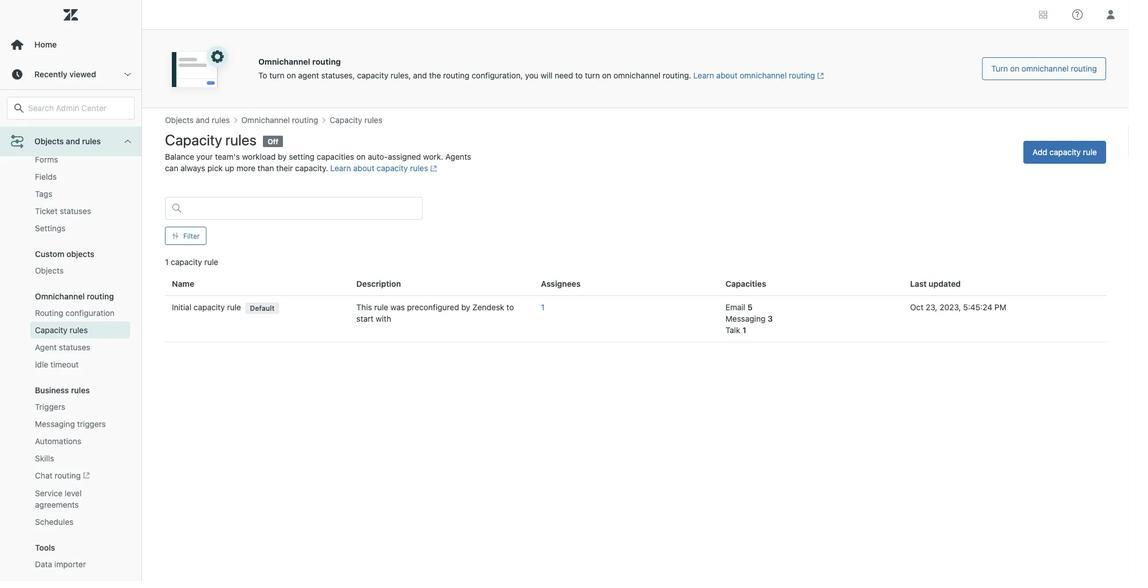 Task type: vqa. For each thing, say whether or not it's contained in the screenshot.
Routing configuration
yes



Task type: locate. For each thing, give the bounding box(es) containing it.
0 vertical spatial routing
[[87, 292, 114, 301]]

agent statuses
[[35, 343, 90, 352]]

messaging triggers link
[[30, 416, 130, 433]]

objects up the forms
[[34, 137, 64, 146]]

objects for objects and rules
[[34, 137, 64, 146]]

business
[[35, 386, 69, 395]]

forms
[[35, 155, 58, 164]]

business rules
[[35, 386, 90, 395]]

service level agreements link
[[30, 486, 130, 514]]

None search field
[[1, 97, 140, 120]]

agreements
[[35, 501, 79, 510]]

1 vertical spatial statuses
[[59, 343, 90, 352]]

statuses down tags link
[[60, 207, 91, 216]]

triggers link
[[30, 399, 130, 416]]

rules
[[82, 137, 101, 146], [70, 326, 88, 335], [71, 386, 90, 395]]

service level agreements
[[35, 489, 82, 510]]

objects and rules group
[[0, 121, 142, 582]]

1 vertical spatial routing
[[55, 471, 81, 481]]

tags link
[[30, 186, 130, 203]]

tickets
[[35, 138, 62, 148]]

tree item inside primary 'element'
[[0, 92, 142, 582]]

objects and rules
[[34, 137, 101, 146]]

0 horizontal spatial routing
[[55, 471, 81, 481]]

automations
[[35, 437, 81, 446]]

objects and rules button
[[0, 127, 142, 156]]

data
[[35, 560, 52, 570]]

triggers element
[[35, 402, 65, 413]]

1 vertical spatial objects
[[35, 266, 64, 276]]

omnichannel
[[35, 292, 85, 301]]

rules for business rules
[[71, 386, 90, 395]]

home button
[[0, 30, 142, 60]]

idle timeout element
[[35, 359, 79, 371]]

routing up the "configuration"
[[87, 292, 114, 301]]

objects down custom
[[35, 266, 64, 276]]

routing
[[87, 292, 114, 301], [55, 471, 81, 481]]

rules up triggers link at the bottom left of the page
[[71, 386, 90, 395]]

statuses for ticket statuses
[[60, 207, 91, 216]]

configuration
[[66, 309, 115, 318]]

1 vertical spatial rules
[[70, 326, 88, 335]]

statuses down capacity rules link
[[59, 343, 90, 352]]

tickets element
[[35, 138, 62, 148]]

0 vertical spatial statuses
[[60, 207, 91, 216]]

settings element
[[35, 223, 66, 234]]

1 horizontal spatial routing
[[87, 292, 114, 301]]

rules right the 'and'
[[82, 137, 101, 146]]

ticket
[[35, 207, 58, 216]]

tree item
[[0, 92, 142, 582]]

help image
[[1073, 9, 1083, 20]]

omnichannel routing element
[[35, 292, 114, 301]]

messaging
[[35, 420, 75, 429]]

objects
[[34, 137, 64, 146], [35, 266, 64, 276]]

schedules element
[[35, 517, 74, 529]]

tools element
[[35, 544, 55, 553]]

skills link
[[30, 450, 130, 468]]

idle timeout link
[[30, 356, 130, 374]]

routing up level
[[55, 471, 81, 481]]

custom
[[35, 250, 64, 259]]

chat routing element
[[35, 471, 90, 483]]

fields element
[[35, 171, 57, 183]]

settings link
[[30, 220, 130, 237]]

0 vertical spatial objects
[[34, 137, 64, 146]]

0 vertical spatial rules
[[82, 137, 101, 146]]

objects inside dropdown button
[[34, 137, 64, 146]]

agent
[[35, 343, 57, 352]]

routing configuration element
[[35, 308, 115, 319]]

and
[[66, 137, 80, 146]]

ticket statuses element
[[35, 206, 91, 217]]

rules down routing configuration link
[[70, 326, 88, 335]]

ticket statuses link
[[30, 203, 130, 220]]

skills element
[[35, 453, 54, 465]]

objects inside group
[[35, 266, 64, 276]]

2 vertical spatial rules
[[71, 386, 90, 395]]

data importer element
[[35, 560, 86, 571]]

objects
[[66, 250, 94, 259]]

statuses
[[60, 207, 91, 216], [59, 343, 90, 352]]

tree item containing objects and rules
[[0, 92, 142, 582]]

chat
[[35, 471, 52, 481]]

custom objects element
[[35, 250, 94, 259]]



Task type: describe. For each thing, give the bounding box(es) containing it.
rules inside dropdown button
[[82, 137, 101, 146]]

recently viewed
[[34, 70, 96, 79]]

tags element
[[35, 188, 52, 200]]

service
[[35, 489, 63, 499]]

routing
[[35, 309, 63, 318]]

objects element
[[35, 265, 64, 277]]

agent statuses element
[[35, 342, 90, 354]]

settings
[[35, 224, 66, 233]]

idle
[[35, 360, 48, 370]]

statuses for agent statuses
[[59, 343, 90, 352]]

primary element
[[0, 0, 142, 582]]

viewed
[[70, 70, 96, 79]]

capacity rules
[[35, 326, 88, 335]]

custom objects
[[35, 250, 94, 259]]

chat routing link
[[30, 468, 130, 486]]

capacity rules link
[[30, 322, 130, 339]]

user menu image
[[1104, 7, 1119, 22]]

triggers
[[77, 420, 106, 429]]

tools
[[35, 544, 55, 553]]

importer
[[54, 560, 86, 570]]

chat routing
[[35, 471, 81, 481]]

forms element
[[35, 154, 58, 166]]

schedules
[[35, 518, 74, 527]]

messaging triggers
[[35, 420, 106, 429]]

routing for omnichannel routing
[[87, 292, 114, 301]]

data importer link
[[30, 557, 130, 574]]

recently
[[34, 70, 67, 79]]

idle timeout
[[35, 360, 79, 370]]

Search Admin Center field
[[28, 103, 127, 114]]

routing configuration link
[[30, 305, 130, 322]]

omnichannel routing
[[35, 292, 114, 301]]

messaging triggers element
[[35, 419, 106, 430]]

none search field inside primary 'element'
[[1, 97, 140, 120]]

fields
[[35, 172, 57, 182]]

home
[[34, 40, 57, 49]]

objects for objects
[[35, 266, 64, 276]]

zendesk products image
[[1040, 11, 1048, 19]]

level
[[65, 489, 82, 499]]

tags
[[35, 189, 52, 199]]

routing configuration
[[35, 309, 115, 318]]

data importer
[[35, 560, 86, 570]]

capacity rules element
[[35, 325, 88, 336]]

agent statuses link
[[30, 339, 130, 356]]

routing for chat routing
[[55, 471, 81, 481]]

objects link
[[30, 262, 130, 280]]

automations element
[[35, 436, 81, 448]]

forms link
[[30, 151, 130, 168]]

recently viewed button
[[0, 60, 142, 89]]

schedules link
[[30, 514, 130, 531]]

rules for capacity rules
[[70, 326, 88, 335]]

business rules element
[[35, 386, 90, 395]]

skills
[[35, 454, 54, 464]]

service level agreements element
[[35, 488, 126, 511]]

capacity
[[35, 326, 68, 335]]

ticket statuses
[[35, 207, 91, 216]]

fields link
[[30, 168, 130, 186]]

triggers
[[35, 403, 65, 412]]

automations link
[[30, 433, 130, 450]]

timeout
[[50, 360, 79, 370]]



